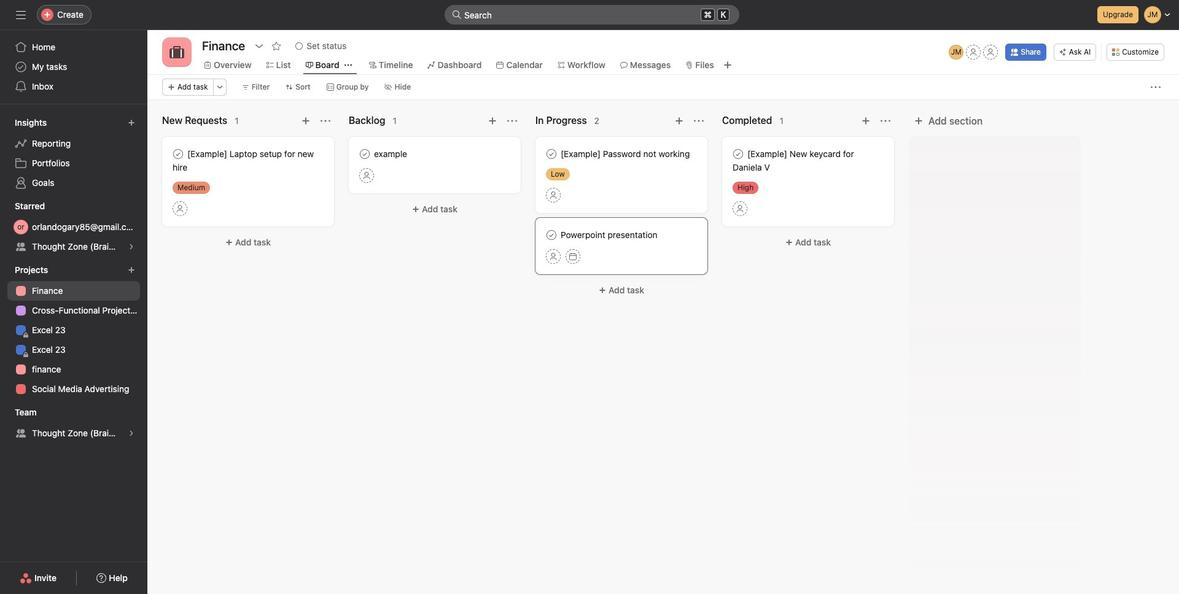 Task type: vqa. For each thing, say whether or not it's contained in the screenshot.
THE FUNCTIONAL to the bottom
no



Task type: describe. For each thing, give the bounding box(es) containing it.
1 add task image from the left
[[301, 116, 311, 126]]

new project or portfolio image
[[128, 267, 135, 274]]

global element
[[0, 30, 147, 104]]

prominent image
[[452, 10, 462, 20]]

mark complete image for 2nd add task image
[[358, 147, 372, 162]]

mark complete image for add task icon
[[731, 147, 746, 162]]

see details, thought zone (brainstorm space) image inside 'teams' element
[[128, 430, 135, 438]]

mark complete image for 3rd add task image from the right
[[171, 147, 186, 162]]

tab actions image
[[345, 61, 352, 69]]

add to starred image
[[272, 41, 282, 51]]

Write a task name text field
[[546, 229, 698, 242]]

hide sidebar image
[[16, 10, 26, 20]]

1 horizontal spatial more actions image
[[1152, 82, 1161, 92]]

starred element
[[0, 195, 147, 259]]



Task type: locate. For each thing, give the bounding box(es) containing it.
add task image
[[862, 116, 871, 126]]

2 mark complete image from the left
[[358, 147, 372, 162]]

more actions image
[[1152, 82, 1161, 92], [216, 84, 223, 91]]

insights element
[[0, 112, 147, 195]]

Search tasks, projects, and more text field
[[445, 5, 740, 25]]

mark complete image for third add task image from left
[[544, 147, 559, 162]]

show options image
[[255, 41, 264, 51]]

0 vertical spatial see details, thought zone (brainstorm space) image
[[128, 243, 135, 251]]

1 horizontal spatial add task image
[[488, 116, 498, 126]]

1 vertical spatial see details, thought zone (brainstorm space) image
[[128, 430, 135, 438]]

1 see details, thought zone (brainstorm space) image from the top
[[128, 243, 135, 251]]

add task image
[[301, 116, 311, 126], [488, 116, 498, 126], [675, 116, 685, 126]]

1 more section actions image from the left
[[321, 116, 331, 126]]

1 more section actions image from the left
[[694, 116, 704, 126]]

2 more section actions image from the left
[[881, 116, 891, 126]]

2 add task image from the left
[[488, 116, 498, 126]]

0 horizontal spatial more section actions image
[[694, 116, 704, 126]]

projects element
[[0, 259, 147, 402]]

3 add task image from the left
[[675, 116, 685, 126]]

mark complete image
[[544, 228, 559, 243]]

2 see details, thought zone (brainstorm space) image from the top
[[128, 430, 135, 438]]

0 horizontal spatial add task image
[[301, 116, 311, 126]]

see details, thought zone (brainstorm space) image
[[128, 243, 135, 251], [128, 430, 135, 438]]

see details, thought zone (brainstorm space) image inside starred element
[[128, 243, 135, 251]]

None text field
[[199, 35, 248, 57]]

briefcase image
[[170, 45, 184, 60]]

1 horizontal spatial more section actions image
[[508, 116, 517, 126]]

4 mark complete image from the left
[[731, 147, 746, 162]]

more section actions image
[[694, 116, 704, 126], [881, 116, 891, 126]]

Mark complete checkbox
[[171, 147, 186, 162], [358, 147, 372, 162], [544, 147, 559, 162], [731, 147, 746, 162], [544, 228, 559, 243]]

add tab image
[[723, 60, 733, 70]]

teams element
[[0, 402, 147, 446]]

3 mark complete image from the left
[[544, 147, 559, 162]]

1 mark complete image from the left
[[171, 147, 186, 162]]

more section actions image for 3rd add task image from the right
[[321, 116, 331, 126]]

1 horizontal spatial more section actions image
[[881, 116, 891, 126]]

new insights image
[[128, 119, 135, 127]]

more section actions image
[[321, 116, 331, 126], [508, 116, 517, 126]]

2 more section actions image from the left
[[508, 116, 517, 126]]

0 horizontal spatial more actions image
[[216, 84, 223, 91]]

manage project members image
[[950, 45, 964, 60]]

more section actions image for 2nd add task image
[[508, 116, 517, 126]]

2 horizontal spatial add task image
[[675, 116, 685, 126]]

None field
[[445, 5, 740, 25]]

mark complete image
[[171, 147, 186, 162], [358, 147, 372, 162], [544, 147, 559, 162], [731, 147, 746, 162]]

0 horizontal spatial more section actions image
[[321, 116, 331, 126]]



